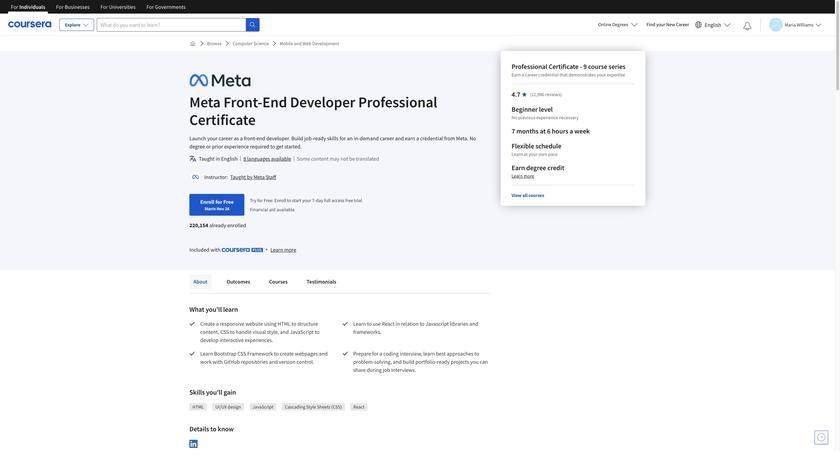 Task type: vqa. For each thing, say whether or not it's contained in the screenshot.
7-
yes



Task type: locate. For each thing, give the bounding box(es) containing it.
1 vertical spatial degree
[[527, 163, 547, 172]]

to down 'responsive'
[[230, 329, 235, 335]]

to inside launch your career as a front-end developer. build job-ready skills for an in-demand career and earn a credential from meta. no degree or prior experience required to get started.
[[271, 143, 275, 150]]

1 horizontal spatial javascript
[[290, 329, 314, 335]]

learn up portfolio-
[[424, 350, 435, 357]]

0 vertical spatial credential
[[539, 72, 559, 78]]

online degrees
[[599, 21, 629, 28]]

meta inside meta front-end developer professional certificate
[[190, 93, 221, 111]]

earn down flexible
[[512, 163, 525, 172]]

learn more link right •
[[271, 246, 297, 254]]

1 vertical spatial react
[[354, 404, 365, 410]]

1 horizontal spatial english
[[705, 21, 722, 28]]

learn down flexible
[[512, 151, 523, 157]]

during
[[367, 367, 382, 373]]

and right style,
[[280, 329, 289, 335]]

credential left from
[[421, 135, 443, 142]]

learn up frameworks.
[[354, 320, 366, 327]]

0 vertical spatial css
[[220, 329, 229, 335]]

0 vertical spatial at
[[540, 127, 546, 135]]

experience
[[537, 114, 559, 121], [224, 143, 249, 150]]

0 vertical spatial english
[[705, 21, 722, 28]]

0 horizontal spatial react
[[354, 404, 365, 410]]

react right the (css)
[[354, 404, 365, 410]]

1 horizontal spatial more
[[524, 173, 535, 179]]

courses
[[529, 192, 545, 198]]

0 horizontal spatial css
[[220, 329, 229, 335]]

0 vertical spatial no
[[512, 114, 518, 121]]

control.
[[297, 358, 314, 365]]

0 vertical spatial taught
[[199, 155, 215, 162]]

home image
[[190, 41, 196, 46]]

1 vertical spatial with
[[213, 358, 223, 365]]

credit
[[548, 163, 565, 172]]

0 horizontal spatial learn more link
[[271, 246, 297, 254]]

1 horizontal spatial career
[[380, 135, 394, 142]]

and inside learn to use react in relation to javascript libraries and frameworks.
[[470, 320, 479, 327]]

a inside 'create a responsive website using html to structure content, css to handle visual style, and javascript to develop interactive experiences.'
[[216, 320, 219, 327]]

enroll right free:
[[275, 197, 286, 204]]

0 horizontal spatial ready
[[314, 135, 326, 142]]

0 vertical spatial ready
[[314, 135, 326, 142]]

learn up view
[[512, 173, 523, 179]]

work
[[200, 358, 212, 365]]

1 vertical spatial english
[[221, 155, 238, 162]]

0 vertical spatial you'll
[[206, 305, 222, 314]]

meta right by
[[254, 174, 265, 180]]

and inside 'create a responsive website using html to structure content, css to handle visual style, and javascript to develop interactive experiences.'
[[280, 329, 289, 335]]

for left businesses
[[56, 3, 64, 10]]

for for prepare for a coding interview, learn best approaches to problem-solving, and build portfolio-ready projects you can share during job interviews.
[[372, 350, 379, 357]]

1 horizontal spatial meta
[[254, 174, 265, 180]]

for left the 'an'
[[340, 135, 346, 142]]

for inside enroll for free starts nov 28
[[216, 198, 223, 205]]

None search field
[[97, 18, 260, 31]]

learn more link up all
[[512, 173, 535, 179]]

front-
[[244, 135, 257, 142]]

0 horizontal spatial no
[[470, 135, 477, 142]]

with
[[211, 246, 221, 253], [213, 358, 223, 365]]

javascript down structure on the left bottom
[[290, 329, 314, 335]]

show notifications image
[[744, 22, 752, 30]]

1 earn from the top
[[512, 72, 521, 78]]

skills
[[190, 388, 205, 396]]

1 vertical spatial credential
[[421, 135, 443, 142]]

1 horizontal spatial ready
[[437, 358, 450, 365]]

to left know
[[211, 425, 217, 433]]

credential left that
[[539, 72, 559, 78]]

professional certificate - 9 course series earn a career credential that demonstrates your expertise
[[512, 62, 626, 78]]

0 vertical spatial with
[[211, 246, 221, 253]]

content,
[[200, 329, 219, 335]]

available
[[271, 155, 291, 162], [277, 207, 295, 213]]

trial
[[354, 197, 362, 204]]

1 vertical spatial css
[[238, 350, 246, 357]]

for right try
[[257, 197, 263, 204]]

3 for from the left
[[101, 3, 108, 10]]

for left governments
[[147, 3, 154, 10]]

1 horizontal spatial professional
[[512, 62, 548, 71]]

html down skills
[[193, 404, 204, 410]]

0 horizontal spatial experience
[[224, 143, 249, 150]]

as
[[234, 135, 239, 142]]

your inside try for free: enroll to start your 7-day full access free trial financial aid available
[[302, 197, 311, 204]]

2 horizontal spatial career
[[526, 72, 538, 78]]

ready left the skills
[[314, 135, 326, 142]]

for for governments
[[147, 3, 154, 10]]

experience down as
[[224, 143, 249, 150]]

your inside flexible schedule learn at your own pace
[[529, 151, 538, 157]]

certificate
[[549, 62, 579, 71], [190, 110, 256, 129]]

and left version
[[269, 358, 278, 365]]

for for businesses
[[56, 3, 64, 10]]

0 vertical spatial in
[[216, 155, 220, 162]]

maria williams button
[[761, 18, 822, 31]]

1 vertical spatial ready
[[437, 358, 450, 365]]

for up solving, on the left bottom of page
[[372, 350, 379, 357]]

your up or
[[207, 135, 218, 142]]

css up interactive
[[220, 329, 229, 335]]

0 vertical spatial learn more link
[[512, 173, 535, 179]]

enroll
[[275, 197, 286, 204], [200, 198, 215, 205]]

by
[[247, 174, 253, 180]]

available inside button
[[271, 155, 291, 162]]

0 vertical spatial earn
[[512, 72, 521, 78]]

banner navigation
[[5, 0, 191, 19]]

0 horizontal spatial certificate
[[190, 110, 256, 129]]

degree down 'own'
[[527, 163, 547, 172]]

williams
[[798, 22, 814, 28]]

1 vertical spatial html
[[193, 404, 204, 410]]

your inside launch your career as a front-end developer. build job-ready skills for an in-demand career and earn a credential from meta. no degree or prior experience required to get started.
[[207, 135, 218, 142]]

hours
[[552, 127, 569, 135]]

testimonials link
[[303, 274, 341, 289]]

9
[[584, 62, 587, 71]]

learn up 'responsive'
[[223, 305, 238, 314]]

no left previous
[[512, 114, 518, 121]]

1 vertical spatial available
[[277, 207, 295, 213]]

career
[[526, 72, 538, 78], [219, 135, 233, 142], [380, 135, 394, 142]]

1 vertical spatial more
[[285, 246, 297, 253]]

your left 7-
[[302, 197, 311, 204]]

professional inside meta front-end developer professional certificate
[[359, 93, 438, 111]]

you'll up create
[[206, 305, 222, 314]]

english inside button
[[705, 21, 722, 28]]

220,154 already enrolled
[[190, 222, 246, 229]]

available right aid
[[277, 207, 295, 213]]

and left earn
[[396, 135, 404, 142]]

css
[[220, 329, 229, 335], [238, 350, 246, 357]]

full
[[324, 197, 331, 204]]

no inside beginner level no previous experience necessary
[[512, 114, 518, 121]]

0 horizontal spatial career
[[219, 135, 233, 142]]

for left individuals
[[11, 3, 18, 10]]

1 vertical spatial professional
[[359, 93, 438, 111]]

react
[[382, 320, 395, 327], [354, 404, 365, 410]]

credential
[[539, 72, 559, 78], [421, 135, 443, 142]]

nov
[[217, 206, 224, 211]]

learn right •
[[271, 246, 283, 253]]

earn inside professional certificate - 9 course series earn a career credential that demonstrates your expertise
[[512, 72, 521, 78]]

1 horizontal spatial no
[[512, 114, 518, 121]]

2 for from the left
[[56, 3, 64, 10]]

0 horizontal spatial meta
[[190, 93, 221, 111]]

at inside flexible schedule learn at your own pace
[[524, 151, 528, 157]]

starts
[[205, 206, 216, 211]]

in left relation
[[396, 320, 400, 327]]

0 horizontal spatial in
[[216, 155, 220, 162]]

1 vertical spatial at
[[524, 151, 528, 157]]

launch your career as a front-end developer. build job-ready skills for an in-demand career and earn a credential from meta. no degree or prior experience required to get started.
[[190, 135, 477, 150]]

220,154
[[190, 222, 208, 229]]

web
[[303, 40, 312, 47]]

0 vertical spatial meta
[[190, 93, 221, 111]]

for inside prepare for a coding interview, learn best approaches to problem-solving, and build portfolio-ready projects you can share during job interviews.
[[372, 350, 379, 357]]

meta down the meta image
[[190, 93, 221, 111]]

1 for from the left
[[11, 3, 18, 10]]

0 vertical spatial experience
[[537, 114, 559, 121]]

about link
[[190, 274, 212, 289]]

view all courses
[[512, 192, 545, 198]]

experiences.
[[245, 337, 273, 343]]

for up nov
[[216, 198, 223, 205]]

for inside try for free: enroll to start your 7-day full access free trial financial aid available
[[257, 197, 263, 204]]

use
[[373, 320, 381, 327]]

with right the included
[[211, 246, 221, 253]]

schedule
[[536, 142, 562, 150]]

1 vertical spatial no
[[470, 135, 477, 142]]

certificate up that
[[549, 62, 579, 71]]

certificate up as
[[190, 110, 256, 129]]

career up the '(12,986'
[[526, 72, 538, 78]]

create
[[280, 350, 294, 357]]

skills
[[327, 135, 339, 142]]

0 horizontal spatial taught
[[199, 155, 215, 162]]

earn up 4.7 on the right of page
[[512, 72, 521, 78]]

ready inside launch your career as a front-end developer. build job-ready skills for an in-demand career and earn a credential from meta. no degree or prior experience required to get started.
[[314, 135, 326, 142]]

computer science link
[[230, 37, 272, 50]]

version
[[279, 358, 296, 365]]

0 vertical spatial learn
[[223, 305, 238, 314]]

day
[[316, 197, 324, 204]]

ready down best
[[437, 358, 450, 365]]

learn to use react in relation to javascript libraries and frameworks.
[[354, 320, 480, 335]]

enroll up the starts
[[200, 198, 215, 205]]

css up "github"
[[238, 350, 246, 357]]

1 horizontal spatial learn
[[424, 350, 435, 357]]

to up "you"
[[475, 350, 480, 357]]

professional
[[512, 62, 548, 71], [359, 93, 438, 111]]

html right using
[[278, 320, 291, 327]]

a inside prepare for a coding interview, learn best approaches to problem-solving, and build portfolio-ready projects you can share during job interviews.
[[380, 350, 383, 357]]

certificate inside professional certificate - 9 course series earn a career credential that demonstrates your expertise
[[549, 62, 579, 71]]

1 horizontal spatial degree
[[527, 163, 547, 172]]

0 horizontal spatial enroll
[[200, 198, 215, 205]]

for for universities
[[101, 3, 108, 10]]

github
[[224, 358, 240, 365]]

learn bootstrap css framework to create webpages and work with github repositories and version control.
[[200, 350, 329, 365]]

financial aid available button
[[250, 207, 295, 213]]

to inside prepare for a coding interview, learn best approaches to problem-solving, and build portfolio-ready projects you can share during job interviews.
[[475, 350, 480, 357]]

for left universities
[[101, 3, 108, 10]]

for for individuals
[[11, 3, 18, 10]]

0 horizontal spatial at
[[524, 151, 528, 157]]

degree inside the earn degree credit learn more
[[527, 163, 547, 172]]

frameworks.
[[354, 329, 382, 335]]

taught down or
[[199, 155, 215, 162]]

for
[[11, 3, 18, 10], [56, 3, 64, 10], [101, 3, 108, 10], [147, 3, 154, 10]]

developer
[[290, 93, 356, 111]]

0 horizontal spatial professional
[[359, 93, 438, 111]]

taught left by
[[230, 174, 246, 180]]

0 vertical spatial degree
[[190, 143, 205, 150]]

1 vertical spatial learn more link
[[271, 246, 297, 254]]

2 earn from the top
[[512, 163, 525, 172]]

your down course
[[598, 72, 607, 78]]

more right •
[[285, 246, 297, 253]]

style,
[[267, 329, 279, 335]]

0 horizontal spatial html
[[193, 404, 204, 410]]

certificate inside meta front-end developer professional certificate
[[190, 110, 256, 129]]

0 horizontal spatial more
[[285, 246, 297, 253]]

8
[[244, 155, 246, 162]]

0 vertical spatial certificate
[[549, 62, 579, 71]]

1 horizontal spatial certificate
[[549, 62, 579, 71]]

to
[[271, 143, 275, 150], [287, 197, 292, 204], [292, 320, 297, 327], [367, 320, 372, 327], [420, 320, 425, 327], [230, 329, 235, 335], [315, 329, 320, 335], [274, 350, 279, 357], [475, 350, 480, 357], [211, 425, 217, 433]]

developer.
[[267, 135, 291, 142]]

1 horizontal spatial css
[[238, 350, 246, 357]]

courses link
[[265, 274, 292, 289]]

degree down launch
[[190, 143, 205, 150]]

maria williams
[[786, 22, 814, 28]]

and right the libraries
[[470, 320, 479, 327]]

career right demand
[[380, 135, 394, 142]]

1 vertical spatial in
[[396, 320, 400, 327]]

end
[[257, 135, 266, 142]]

english right career
[[705, 21, 722, 28]]

that
[[560, 72, 568, 78]]

available down get
[[271, 155, 291, 162]]

and down the coding
[[393, 358, 402, 365]]

structure
[[298, 320, 318, 327]]

1 vertical spatial taught
[[230, 174, 246, 180]]

1 horizontal spatial learn more link
[[512, 173, 535, 179]]

1 vertical spatial earn
[[512, 163, 525, 172]]

taught in english
[[199, 155, 238, 162]]

no right "meta."
[[470, 135, 477, 142]]

1 vertical spatial you'll
[[206, 388, 223, 396]]

0 vertical spatial react
[[382, 320, 395, 327]]

staff
[[266, 174, 276, 180]]

1 vertical spatial javascript
[[253, 404, 274, 410]]

outcomes link
[[223, 274, 254, 289]]

more up view all courses link
[[524, 173, 535, 179]]

4 for from the left
[[147, 3, 154, 10]]

cascading style sheets (css)
[[285, 404, 342, 410]]

at down flexible
[[524, 151, 528, 157]]

coursera plus image
[[222, 248, 263, 252]]

0 vertical spatial professional
[[512, 62, 548, 71]]

1 horizontal spatial enroll
[[275, 197, 286, 204]]

career left as
[[219, 135, 233, 142]]

to left get
[[271, 143, 275, 150]]

you'll left gain
[[206, 388, 223, 396]]

be
[[350, 155, 355, 162]]

learn inside learn bootstrap css framework to create webpages and work with github repositories and version control.
[[200, 350, 213, 357]]

learn up work
[[200, 350, 213, 357]]

react right use
[[382, 320, 395, 327]]

to left create on the left of page
[[274, 350, 279, 357]]

0 vertical spatial javascript
[[290, 329, 314, 335]]

0 horizontal spatial credential
[[421, 135, 443, 142]]

0 vertical spatial more
[[524, 173, 535, 179]]

0 vertical spatial html
[[278, 320, 291, 327]]

1 horizontal spatial html
[[278, 320, 291, 327]]

with down bootstrap
[[213, 358, 223, 365]]

0 vertical spatial available
[[271, 155, 291, 162]]

0 horizontal spatial degree
[[190, 143, 205, 150]]

at left 6
[[540, 127, 546, 135]]

javascript right design
[[253, 404, 274, 410]]

try for free: enroll to start your 7-day full access free trial financial aid available
[[250, 197, 362, 213]]

available inside try for free: enroll to start your 7-day full access free trial financial aid available
[[277, 207, 295, 213]]

meta image
[[190, 73, 251, 88]]

your left 'own'
[[529, 151, 538, 157]]

flexible
[[512, 142, 535, 150]]

1 vertical spatial experience
[[224, 143, 249, 150]]

in
[[216, 155, 220, 162], [396, 320, 400, 327]]

degrees
[[613, 21, 629, 28]]

know
[[218, 425, 234, 433]]

1 horizontal spatial react
[[382, 320, 395, 327]]

english left 8
[[221, 155, 238, 162]]

more inside the earn degree credit learn more
[[524, 173, 535, 179]]

1 horizontal spatial credential
[[539, 72, 559, 78]]

prepare for a coding interview, learn best approaches to problem-solving, and build portfolio-ready projects you can share during job interviews.
[[354, 350, 489, 373]]

start
[[292, 197, 302, 204]]

1 vertical spatial certificate
[[190, 110, 256, 129]]

in down prior
[[216, 155, 220, 162]]

reviews)
[[546, 91, 562, 98]]

0 horizontal spatial javascript
[[253, 404, 274, 410]]

css inside learn bootstrap css framework to create webpages and work with github repositories and version control.
[[238, 350, 246, 357]]

ready inside prepare for a coding interview, learn best approaches to problem-solving, and build portfolio-ready projects you can share during job interviews.
[[437, 358, 450, 365]]

to left start
[[287, 197, 292, 204]]

28
[[225, 206, 230, 211]]

1 horizontal spatial in
[[396, 320, 400, 327]]

1 vertical spatial learn
[[424, 350, 435, 357]]

1 horizontal spatial experience
[[537, 114, 559, 121]]

1 vertical spatial meta
[[254, 174, 265, 180]]

experience down level
[[537, 114, 559, 121]]

solving,
[[375, 358, 392, 365]]



Task type: describe. For each thing, give the bounding box(es) containing it.
1 horizontal spatial at
[[540, 127, 546, 135]]

what you'll learn
[[190, 305, 238, 314]]

to left use
[[367, 320, 372, 327]]

no inside launch your career as a front-end developer. build job-ready skills for an in-demand career and earn a credential from meta. no degree or prior experience required to get started.
[[470, 135, 477, 142]]

learn inside the earn degree credit learn more
[[512, 173, 523, 179]]

expertise
[[607, 72, 626, 78]]

view
[[512, 192, 522, 198]]

develop
[[200, 337, 219, 343]]

javascript inside 'create a responsive website using html to structure content, css to handle visual style, and javascript to develop interactive experiences.'
[[290, 329, 314, 335]]

some content may not be translated
[[297, 155, 380, 162]]

help center image
[[818, 434, 826, 442]]

your right find
[[657, 21, 666, 28]]

credential inside launch your career as a front-end developer. build job-ready skills for an in-demand career and earn a credential from meta. no degree or prior experience required to get started.
[[421, 135, 443, 142]]

mobile
[[280, 40, 293, 47]]

instructor: taught by meta staff
[[205, 174, 276, 180]]

to down structure on the left bottom
[[315, 329, 320, 335]]

computer
[[233, 40, 253, 47]]

0 horizontal spatial learn
[[223, 305, 238, 314]]

approaches
[[447, 350, 474, 357]]

interviews.
[[392, 367, 416, 373]]

beginner level no previous experience necessary
[[512, 105, 579, 121]]

ui/ux
[[216, 404, 227, 410]]

for individuals
[[11, 3, 45, 10]]

enroll inside try for free: enroll to start your 7-day full access free trial financial aid available
[[275, 197, 286, 204]]

learn inside the "• learn more"
[[271, 246, 283, 253]]

credential inside professional certificate - 9 course series earn a career credential that demonstrates your expertise
[[539, 72, 559, 78]]

own
[[539, 151, 548, 157]]

universities
[[109, 3, 136, 10]]

online
[[599, 21, 612, 28]]

degree inside launch your career as a front-end developer. build job-ready skills for an in-demand career and earn a credential from meta. no degree or prior experience required to get started.
[[190, 143, 205, 150]]

gain
[[224, 388, 236, 396]]

browse
[[207, 40, 222, 47]]

details to know
[[190, 425, 234, 433]]

experience inside beginner level no previous experience necessary
[[537, 114, 559, 121]]

online degrees button
[[593, 17, 644, 32]]

more inside the "• learn more"
[[285, 246, 297, 253]]

you
[[471, 358, 479, 365]]

instructor:
[[205, 174, 228, 180]]

portfolio-
[[416, 358, 437, 365]]

testimonials
[[307, 278, 337, 285]]

javascript
[[426, 320, 449, 327]]

react inside learn to use react in relation to javascript libraries and frameworks.
[[382, 320, 395, 327]]

for inside launch your career as a front-end developer. build job-ready skills for an in-demand career and earn a credential from meta. no degree or prior experience required to get started.
[[340, 135, 346, 142]]

to right relation
[[420, 320, 425, 327]]

relation
[[401, 320, 419, 327]]

to inside learn bootstrap css framework to create webpages and work with github repositories and version control.
[[274, 350, 279, 357]]

meta front-end developer professional certificate
[[190, 93, 438, 129]]

with inside learn bootstrap css framework to create webpages and work with github repositories and version control.
[[213, 358, 223, 365]]

explore button
[[59, 19, 94, 31]]

science
[[254, 40, 269, 47]]

css inside 'create a responsive website using html to structure content, css to handle visual style, and javascript to develop interactive experiences.'
[[220, 329, 229, 335]]

style
[[307, 404, 316, 410]]

and inside prepare for a coding interview, learn best approaches to problem-solving, and build portfolio-ready projects you can share during job interviews.
[[393, 358, 402, 365]]

and left web
[[294, 40, 302, 47]]

6
[[548, 127, 551, 135]]

learn inside prepare for a coding interview, learn best approaches to problem-solving, and build portfolio-ready projects you can share during job interviews.
[[424, 350, 435, 357]]

get
[[276, 143, 284, 150]]

learn inside learn to use react in relation to javascript libraries and frameworks.
[[354, 320, 366, 327]]

learn more link for degree
[[512, 173, 535, 179]]

prepare
[[354, 350, 371, 357]]

from
[[445, 135, 455, 142]]

earn inside the earn degree credit learn more
[[512, 163, 525, 172]]

1 horizontal spatial taught
[[230, 174, 246, 180]]

career inside professional certificate - 9 course series earn a career credential that demonstrates your expertise
[[526, 72, 538, 78]]

mobile and web development
[[280, 40, 339, 47]]

to left structure on the left bottom
[[292, 320, 297, 327]]

-
[[580, 62, 583, 71]]

content
[[311, 155, 329, 162]]

you'll for what
[[206, 305, 222, 314]]

outcomes
[[227, 278, 250, 285]]

end
[[263, 93, 287, 111]]

flexible schedule learn at your own pace
[[512, 142, 562, 157]]

taught by meta staff image
[[191, 172, 201, 182]]

can
[[480, 358, 488, 365]]

problem-
[[354, 358, 375, 365]]

week
[[575, 127, 590, 135]]

handle
[[236, 329, 252, 335]]

webpages
[[295, 350, 318, 357]]

all
[[523, 192, 528, 198]]

previous
[[519, 114, 536, 121]]

coursera image
[[8, 19, 51, 30]]

for businesses
[[56, 3, 90, 10]]

explore
[[65, 22, 81, 28]]

html inside 'create a responsive website using html to structure content, css to handle visual style, and javascript to develop interactive experiences.'
[[278, 320, 291, 327]]

libraries
[[450, 320, 469, 327]]

experience inside launch your career as a front-end developer. build job-ready skills for an in-demand career and earn a credential from meta. no degree or prior experience required to get started.
[[224, 143, 249, 150]]

included with
[[190, 246, 222, 253]]

ui/ux design
[[216, 404, 241, 410]]

businesses
[[65, 3, 90, 10]]

find
[[647, 21, 656, 28]]

professional inside professional certificate - 9 course series earn a career credential that demonstrates your expertise
[[512, 62, 548, 71]]

0 horizontal spatial english
[[221, 155, 238, 162]]

your inside professional certificate - 9 course series earn a career credential that demonstrates your expertise
[[598, 72, 607, 78]]

learn more link for learn
[[271, 246, 297, 254]]

and right webpages
[[319, 350, 328, 357]]

demonstrates
[[569, 72, 597, 78]]

4.7
[[512, 90, 521, 99]]

some
[[297, 155, 310, 162]]

may
[[330, 155, 340, 162]]

free
[[346, 197, 353, 204]]

courses
[[269, 278, 288, 285]]

access
[[332, 197, 345, 204]]

8 languages available button
[[244, 155, 291, 163]]

you'll for skills
[[206, 388, 223, 396]]

necessary
[[559, 114, 579, 121]]

what
[[190, 305, 205, 314]]

and inside launch your career as a front-end developer. build job-ready skills for an in-demand career and earn a credential from meta. no degree or prior experience required to get started.
[[396, 135, 404, 142]]

mobile and web development link
[[277, 37, 342, 50]]

browse link
[[205, 37, 225, 50]]

for for try for free: enroll to start your 7-day full access free trial financial aid available
[[257, 197, 263, 204]]

not
[[341, 155, 349, 162]]

learn inside flexible schedule learn at your own pace
[[512, 151, 523, 157]]

enroll for free starts nov 28
[[200, 198, 234, 211]]

a inside professional certificate - 9 course series earn a career credential that demonstrates your expertise
[[522, 72, 525, 78]]

What do you want to learn? text field
[[97, 18, 246, 31]]

build
[[403, 358, 415, 365]]

demand
[[360, 135, 379, 142]]

website
[[246, 320, 263, 327]]

8 languages available
[[244, 155, 291, 162]]

in inside learn to use react in relation to javascript libraries and frameworks.
[[396, 320, 400, 327]]

languages
[[247, 155, 270, 162]]

already
[[210, 222, 226, 229]]

7
[[512, 127, 516, 135]]

career
[[677, 21, 690, 28]]

front-
[[224, 93, 263, 111]]

for for enroll for free starts nov 28
[[216, 198, 223, 205]]

using
[[264, 320, 277, 327]]

for governments
[[147, 3, 186, 10]]

to inside try for free: enroll to start your 7-day full access free trial financial aid available
[[287, 197, 292, 204]]

try
[[250, 197, 257, 204]]

maria
[[786, 22, 797, 28]]

enroll inside enroll for free starts nov 28
[[200, 198, 215, 205]]

or
[[206, 143, 211, 150]]

job-
[[305, 135, 314, 142]]

create a responsive website using html to structure content, css to handle visual style, and javascript to develop interactive experiences.
[[200, 320, 321, 343]]



